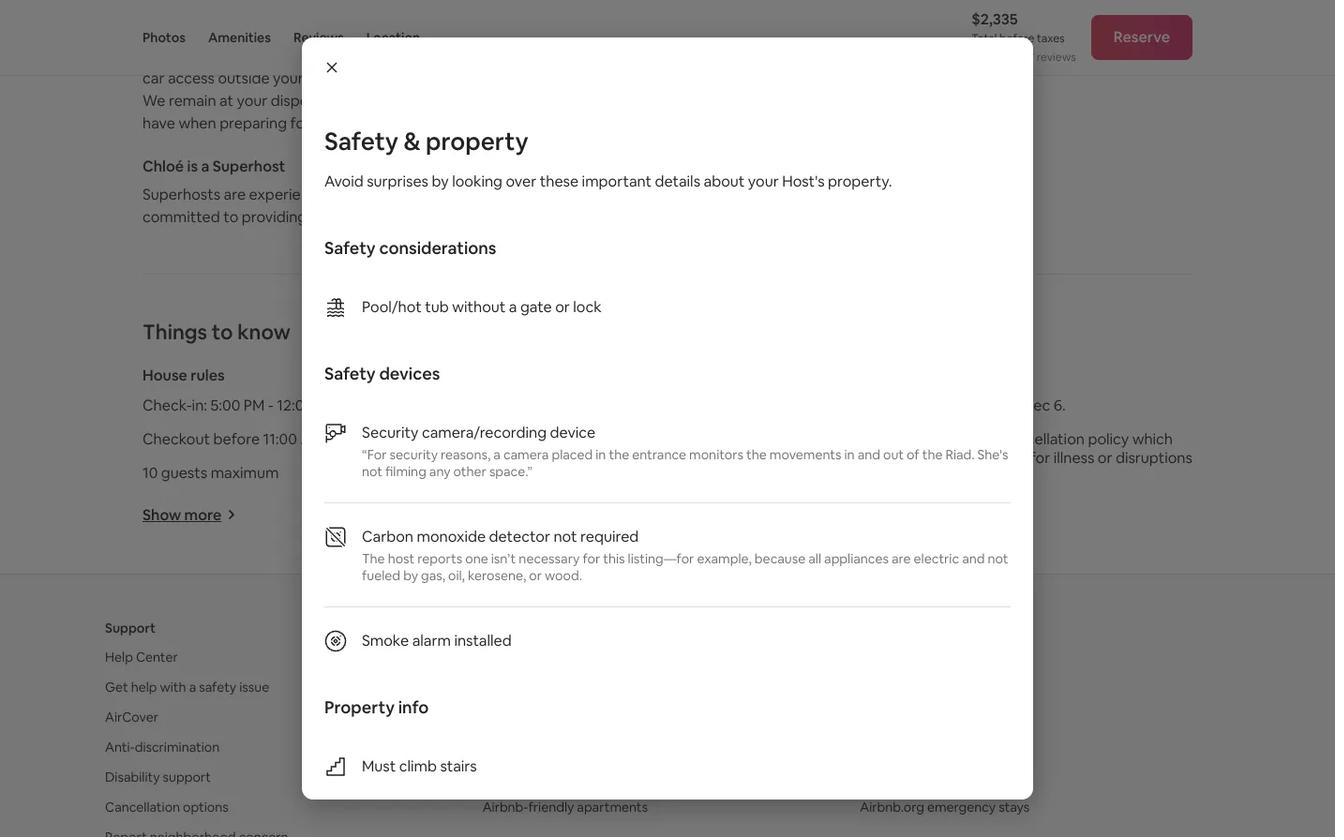 Task type: vqa. For each thing, say whether or not it's contained in the screenshot.
'discrimination'
yes



Task type: locate. For each thing, give the bounding box(es) containing it.
help center
[[105, 649, 178, 666]]

and up caused
[[858, 446, 880, 463]]

1 horizontal spatial required
[[716, 463, 774, 483]]

carbon for carbon monoxide detector not required the host reports one isn't necessary for this listing—for example, because all appliances are electric and not fueled by gas, oil, kerosene, or wood.
[[362, 527, 414, 547]]

aircover
[[105, 709, 158, 726]]

1 vertical spatial any
[[429, 463, 451, 480]]

any right answer
[[401, 91, 426, 110]]

climb
[[399, 757, 437, 776]]

riad up outside
[[205, 46, 234, 65]]

oil,
[[448, 567, 465, 584]]

host's
[[931, 429, 974, 449]]

carbon inside the carbon monoxide detector not required the host reports one isn't necessary for this listing—for example, because all appliances are electric and not fueled by gas, oil, kerosene, or wood.
[[362, 527, 414, 547]]

2 safety from the top
[[324, 237, 376, 259]]

safety for safety devices
[[324, 363, 376, 384]]

1 horizontal spatial show more
[[498, 505, 577, 525]]

1 more from the left
[[184, 505, 222, 525]]

amenities button
[[208, 0, 271, 75]]

pool/hot tub without a gate or lock down considerations on the top left of page
[[362, 297, 602, 317]]

0 horizontal spatial and
[[858, 446, 880, 463]]

by left the gas,
[[403, 567, 418, 584]]

before down check-in: 5:00 pm - 12:00 am
[[213, 429, 260, 449]]

smoke
[[362, 631, 409, 651]]

2 vertical spatial to
[[212, 319, 233, 345]]

0 horizontal spatial riad
[[205, 46, 234, 65]]

cancellation inside review the host's full cancellation policy which applies even if you cancel for illness or disruptions caused by covid-19.
[[1002, 429, 1085, 449]]

before up full
[[973, 395, 1019, 415]]

1 horizontal spatial without
[[588, 429, 641, 449]]

to left know
[[212, 319, 233, 345]]

1 horizontal spatial any
[[429, 463, 451, 480]]

2 vertical spatial by
[[403, 567, 418, 584]]

preparing
[[220, 113, 287, 133]]

monoxide inside the carbon monoxide detector not required the host reports one isn't necessary for this listing—for example, because all appliances are electric and not fueled by gas, oil, kerosene, or wood.
[[417, 527, 486, 547]]

1 vertical spatial safety
[[324, 237, 376, 259]]

1 vertical spatial without
[[588, 429, 641, 449]]

or inside the carbon monoxide detector not required the host reports one isn't necessary for this listing—for example, because all appliances are electric and not fueled by gas, oil, kerosene, or wood.
[[529, 567, 542, 584]]

the inside review the host's full cancellation policy which applies even if you cancel for illness or disruptions caused by covid-19.
[[905, 429, 928, 449]]

providing
[[242, 207, 307, 227]]

for down rated
[[389, 207, 409, 227]]

safety & property dialog
[[302, 38, 1033, 837]]

friendly
[[528, 799, 574, 816]]

pool/hot down safety considerations
[[362, 297, 422, 317]]

0 horizontal spatial any
[[401, 91, 426, 110]]

1 horizontal spatial more
[[539, 505, 577, 525]]

1 vertical spatial to
[[223, 207, 238, 227]]

2 vertical spatial you
[[954, 448, 979, 468]]

appliances
[[824, 550, 889, 567]]

1 vertical spatial required
[[580, 527, 639, 547]]

0 vertical spatial required
[[716, 463, 774, 483]]

the right out
[[905, 429, 928, 449]]

0 horizontal spatial show more
[[143, 505, 222, 525]]

1 horizontal spatial are
[[501, 185, 523, 204]]

your left home
[[526, 649, 553, 666]]

not up necessary
[[554, 527, 577, 547]]

your left stay
[[193, 18, 225, 37]]

0 vertical spatial pool/hot tub without a gate or lock
[[362, 297, 602, 317]]

for
[[290, 113, 310, 133], [389, 207, 409, 227], [1030, 448, 1050, 468], [583, 550, 600, 567]]

outside
[[218, 68, 270, 88]]

by down of on the bottom of the page
[[906, 467, 923, 486]]

1 horizontal spatial tub
[[561, 429, 584, 449]]

not inside security camera/recording device "for security reasons, a camera placed in the entrance monitors the movements in and out of the riad. she's not filming any other space."
[[362, 463, 383, 480]]

0 vertical spatial pool/hot
[[362, 297, 422, 317]]

without
[[452, 297, 506, 317], [588, 429, 641, 449]]

1 horizontal spatial and
[[962, 550, 985, 567]]

to
[[330, 91, 345, 110], [223, 207, 238, 227], [212, 319, 233, 345]]

1 vertical spatial cancellation
[[1002, 429, 1085, 449]]

required up this
[[580, 527, 639, 547]]

are left electric
[[892, 550, 911, 567]]

1 vertical spatial detector
[[489, 527, 550, 547]]

and inside the carbon monoxide detector not required the host reports one isn't necessary for this listing—for example, because all appliances are electric and not fueled by gas, oil, kerosene, or wood.
[[962, 550, 985, 567]]

show more up necessary
[[498, 505, 577, 525]]

apartments
[[577, 799, 648, 816]]

are right who
[[501, 185, 523, 204]]

0 vertical spatial by
[[432, 172, 449, 191]]

0 horizontal spatial cancellation
[[886, 395, 969, 415]]

when
[[178, 113, 216, 133]]

detector
[[625, 463, 686, 483], [489, 527, 550, 547]]

safety down great
[[324, 237, 376, 259]]

stays down highly
[[350, 207, 386, 227]]

laarousse's
[[479, 46, 558, 65]]

stays right emergency
[[999, 799, 1030, 816]]

airbnb your home
[[483, 649, 591, 666]]

1 horizontal spatial detector
[[625, 463, 686, 483]]

support
[[105, 620, 156, 636]]

carbon monoxide detector not required the host reports one isn't necessary for this listing—for example, because all appliances are electric and not fueled by gas, oil, kerosene, or wood.
[[362, 527, 1008, 584]]

stay
[[228, 18, 258, 37]]

required
[[716, 463, 774, 483], [580, 527, 639, 547]]

airbnb-friendly apartments link
[[483, 799, 648, 816]]

who
[[468, 185, 497, 204]]

you right if
[[954, 448, 979, 468]]

before inside $2,335 total before taxes 247 reviews
[[1000, 31, 1034, 46]]

emergency
[[927, 799, 996, 816]]

pool/hot
[[362, 297, 422, 317], [498, 429, 557, 449]]

options
[[183, 799, 229, 816]]

detector for carbon monoxide detector not required
[[625, 463, 686, 483]]

tub right camera
[[561, 429, 584, 449]]

by up guests.
[[432, 172, 449, 191]]

1 show more from the left
[[143, 505, 222, 525]]

show more down "guests"
[[143, 505, 222, 525]]

full
[[978, 429, 998, 449]]

to left providing
[[223, 207, 238, 227]]

0 horizontal spatial you
[[360, 46, 385, 65]]

your up disposal
[[273, 68, 304, 88]]

0 horizontal spatial by
[[403, 567, 418, 584]]

superhosts
[[143, 185, 220, 204]]

1 horizontal spatial cancellation
[[1002, 429, 1085, 449]]

0 horizontal spatial in
[[596, 446, 606, 463]]

0 vertical spatial before
[[1000, 31, 1034, 46]]

0 vertical spatial gate
[[520, 297, 552, 317]]

1 vertical spatial gate
[[656, 429, 688, 449]]

0 vertical spatial and
[[858, 446, 880, 463]]

out
[[883, 446, 904, 463]]

1 horizontal spatial pool/hot
[[498, 429, 557, 449]]

over
[[506, 172, 537, 191]]

even
[[905, 448, 938, 468]]

carbon up "host"
[[362, 527, 414, 547]]

before for dec
[[973, 395, 1019, 415]]

0 vertical spatial to
[[330, 91, 345, 110]]

for left this
[[583, 550, 600, 567]]

committed
[[143, 207, 220, 227]]

are inside the carbon monoxide detector not required the host reports one isn't necessary for this listing—for example, because all appliances are electric and not fueled by gas, oil, kerosene, or wood.
[[892, 550, 911, 567]]

access
[[168, 68, 215, 88]]

carbon left placed
[[498, 463, 549, 483]]

safety down answer
[[324, 126, 398, 158]]

for down disposal
[[290, 113, 310, 133]]

0 vertical spatial safety
[[324, 126, 398, 158]]

reserve button
[[1091, 15, 1193, 60]]

pool/hot tub without a gate or lock up carbon monoxide detector not required
[[498, 429, 737, 449]]

0 horizontal spatial without
[[452, 297, 506, 317]]

reviews
[[293, 29, 344, 46]]

0 vertical spatial lock
[[573, 297, 602, 317]]

pool/hot inside the safety & property dialog
[[362, 297, 422, 317]]

we
[[143, 91, 165, 110]]

camera
[[503, 446, 549, 463]]

am
[[316, 395, 340, 415], [300, 429, 323, 449]]

1 vertical spatial before
[[973, 395, 1019, 415]]

airbnb
[[483, 649, 523, 666]]

without down considerations on the top left of page
[[452, 297, 506, 317]]

are
[[224, 185, 246, 204], [501, 185, 523, 204], [892, 550, 911, 567]]

and right electric
[[962, 550, 985, 567]]

monoxide up reports on the bottom left of page
[[417, 527, 486, 547]]

surprises
[[367, 172, 429, 191]]

disruptions
[[1116, 448, 1192, 468]]

0 horizontal spatial lock
[[573, 297, 602, 317]]

camera/recording
[[422, 423, 547, 443]]

0 vertical spatial monoxide
[[552, 463, 621, 483]]

anti-
[[105, 739, 135, 756]]

tub inside the safety & property dialog
[[425, 297, 449, 317]]

1 safety from the top
[[324, 126, 398, 158]]

cancellation up host's
[[886, 395, 969, 415]]

dec
[[1022, 395, 1050, 415]]

pick
[[328, 46, 357, 65]]

cancellation
[[105, 799, 180, 816]]

0 vertical spatial tub
[[425, 297, 449, 317]]

safety left devices
[[324, 363, 376, 384]]

for inside review the host's full cancellation policy which applies even if you cancel for illness or disruptions caused by covid-19.
[[1030, 448, 1050, 468]]

the up access
[[178, 46, 201, 65]]

am right 11:00
[[300, 429, 323, 449]]

the inside during your stay aziz, the riad manager will pick you up from riad laarousse's car access outside your taxi. we remain at your disposal to answer any questions you may have when preparing for your stay.
[[178, 46, 201, 65]]

considerations
[[379, 237, 496, 259]]

2 riad from the left
[[446, 46, 476, 65]]

0 horizontal spatial tub
[[425, 297, 449, 317]]

any left "other"
[[429, 463, 451, 480]]

and
[[858, 446, 880, 463], [962, 550, 985, 567]]

1 show from the left
[[143, 505, 181, 525]]

am right 12:00
[[316, 395, 340, 415]]

security camera/recording device "for security reasons, a camera placed in the entrance monitors the movements in and out of the riad. she's not filming any other space."
[[362, 423, 1008, 480]]

riad right from
[[446, 46, 476, 65]]

more down the 10 guests maximum
[[184, 505, 222, 525]]

0 horizontal spatial monoxide
[[417, 527, 486, 547]]

-
[[268, 395, 274, 415]]

to down taxi.
[[330, 91, 345, 110]]

policy
[[1088, 429, 1129, 449]]

detector up isn't
[[489, 527, 550, 547]]

airbnb.org emergency stays
[[860, 799, 1030, 816]]

rated
[[386, 185, 424, 204]]

by inside review the host's full cancellation policy which applies even if you cancel for illness or disruptions caused by covid-19.
[[906, 467, 923, 486]]

you left up
[[360, 46, 385, 65]]

detector left monitors
[[625, 463, 686, 483]]

your
[[193, 18, 225, 37], [273, 68, 304, 88], [237, 91, 267, 110], [314, 113, 344, 133], [748, 172, 779, 191], [526, 649, 553, 666]]

1 vertical spatial tub
[[561, 429, 584, 449]]

required for carbon monoxide detector not required the host reports one isn't necessary for this listing—for example, because all appliances are electric and not fueled by gas, oil, kerosene, or wood.
[[580, 527, 639, 547]]

home
[[556, 649, 591, 666]]

3 safety from the top
[[324, 363, 376, 384]]

any inside security camera/recording device "for security reasons, a camera placed in the entrance monitors the movements in and out of the riad. she's not filming any other space."
[[429, 463, 451, 480]]

for left illness
[[1030, 448, 1050, 468]]

1 horizontal spatial you
[[500, 91, 525, 110]]

you left may at the top of the page
[[500, 91, 525, 110]]

aziz,
[[143, 46, 175, 65]]

disability support link
[[105, 769, 211, 786]]

show down the space."
[[498, 505, 536, 525]]

1 vertical spatial carbon
[[362, 527, 414, 547]]

the
[[178, 46, 201, 65], [905, 429, 928, 449], [609, 446, 629, 463], [746, 446, 767, 463], [922, 446, 943, 463]]

your right about
[[748, 172, 779, 191]]

highly
[[342, 185, 383, 204]]

are down superhost
[[224, 185, 246, 204]]

without up carbon monoxide detector not required
[[588, 429, 641, 449]]

safety
[[324, 126, 398, 158], [324, 237, 376, 259], [324, 363, 376, 384]]

2 horizontal spatial are
[[892, 550, 911, 567]]

a
[[201, 156, 209, 176], [509, 297, 517, 317], [645, 429, 653, 449], [493, 446, 501, 463], [189, 679, 196, 696]]

airbnb your home link
[[483, 649, 591, 666]]

1 horizontal spatial show
[[498, 505, 536, 525]]

0 horizontal spatial more
[[184, 505, 222, 525]]

not left filming
[[362, 463, 383, 480]]

in:
[[192, 395, 207, 415]]

in right placed
[[596, 446, 606, 463]]

1 horizontal spatial monoxide
[[552, 463, 621, 483]]

before up 247
[[1000, 31, 1034, 46]]

1 vertical spatial pool/hot
[[498, 429, 557, 449]]

1 vertical spatial and
[[962, 550, 985, 567]]

will
[[303, 46, 325, 65]]

questions
[[429, 91, 496, 110]]

1 vertical spatial monoxide
[[417, 527, 486, 547]]

19.
[[978, 467, 996, 486]]

rules
[[191, 365, 225, 385]]

before
[[1000, 31, 1034, 46], [973, 395, 1019, 415], [213, 429, 260, 449]]

and inside security camera/recording device "for security reasons, a camera placed in the entrance monitors the movements in and out of the riad. she's not filming any other space."
[[858, 446, 880, 463]]

detector inside the carbon monoxide detector not required the host reports one isn't necessary for this listing—for example, because all appliances are electric and not fueled by gas, oil, kerosene, or wood.
[[489, 527, 550, 547]]

0 horizontal spatial detector
[[489, 527, 550, 547]]

1 horizontal spatial carbon
[[498, 463, 549, 483]]

0 vertical spatial stays
[[350, 207, 386, 227]]

2 show more from the left
[[498, 505, 577, 525]]

security
[[362, 423, 419, 443]]

pool/hot up the space."
[[498, 429, 557, 449]]

reports
[[418, 550, 462, 567]]

riad
[[205, 46, 234, 65], [446, 46, 476, 65]]

detector for carbon monoxide detector not required the host reports one isn't necessary for this listing—for example, because all appliances are electric and not fueled by gas, oil, kerosene, or wood.
[[489, 527, 550, 547]]

0 horizontal spatial pool/hot
[[362, 297, 422, 317]]

0 horizontal spatial gate
[[520, 297, 552, 317]]

not
[[689, 463, 713, 483], [362, 463, 383, 480], [554, 527, 577, 547], [988, 550, 1008, 567]]

0 horizontal spatial show
[[143, 505, 181, 525]]

0 horizontal spatial stays
[[350, 207, 386, 227]]

show down the 10
[[143, 505, 181, 525]]

1 horizontal spatial riad
[[446, 46, 476, 65]]

1 vertical spatial by
[[906, 467, 923, 486]]

required right the entrance
[[716, 463, 774, 483]]

monoxide for carbon monoxide detector not required the host reports one isn't necessary for this listing—for example, because all appliances are electric and not fueled by gas, oil, kerosene, or wood.
[[417, 527, 486, 547]]

cancellation down dec
[[1002, 429, 1085, 449]]

2 vertical spatial safety
[[324, 363, 376, 384]]

more up necessary
[[539, 505, 577, 525]]

airbnb-
[[483, 799, 528, 816]]

necessary
[[519, 550, 580, 567]]

0 horizontal spatial required
[[580, 527, 639, 547]]

check-
[[143, 395, 192, 415]]

in up caused
[[844, 446, 855, 463]]

1 vertical spatial stays
[[999, 799, 1030, 816]]

chloé is a superhost superhosts are experienced, highly rated hosts who are committed to providing great stays for guests.
[[143, 156, 523, 227]]

247
[[1016, 50, 1034, 65]]

required inside the carbon monoxide detector not required the host reports one isn't necessary for this listing—for example, because all appliances are electric and not fueled by gas, oil, kerosene, or wood.
[[580, 527, 639, 547]]

0 vertical spatial without
[[452, 297, 506, 317]]

airbnb.org emergency stays link
[[860, 799, 1030, 816]]

monoxide down device
[[552, 463, 621, 483]]

any
[[401, 91, 426, 110], [429, 463, 451, 480]]

2 horizontal spatial by
[[906, 467, 923, 486]]

tub down considerations on the top left of page
[[425, 297, 449, 317]]

0 horizontal spatial carbon
[[362, 527, 414, 547]]

0 vertical spatial any
[[401, 91, 426, 110]]

safety for safety considerations
[[324, 237, 376, 259]]

0 vertical spatial detector
[[625, 463, 686, 483]]

2 horizontal spatial you
[[954, 448, 979, 468]]

1 vertical spatial lock
[[709, 429, 737, 449]]

0 vertical spatial carbon
[[498, 463, 549, 483]]

0 vertical spatial you
[[360, 46, 385, 65]]

1 horizontal spatial in
[[844, 446, 855, 463]]

in
[[596, 446, 606, 463], [844, 446, 855, 463]]



Task type: describe. For each thing, give the bounding box(es) containing it.
without inside the safety & property dialog
[[452, 297, 506, 317]]

1 in from the left
[[596, 446, 606, 463]]

details
[[655, 172, 700, 191]]

hosts
[[427, 185, 464, 204]]

photos
[[143, 29, 186, 46]]

reasons,
[[441, 446, 491, 463]]

1 horizontal spatial lock
[[709, 429, 737, 449]]

by inside the carbon monoxide detector not required the host reports one isn't necessary for this listing—for example, because all appliances are electric and not fueled by gas, oil, kerosene, or wood.
[[403, 567, 418, 584]]

2 in from the left
[[844, 446, 855, 463]]

aircover link
[[105, 709, 158, 726]]

is
[[187, 156, 198, 176]]

a inside security camera/recording device "for security reasons, a camera placed in the entrance monitors the movements in and out of the riad. she's not filming any other space."
[[493, 446, 501, 463]]

12:00
[[277, 395, 313, 415]]

to inside during your stay aziz, the riad manager will pick you up from riad laarousse's car access outside your taxi. we remain at your disposal to answer any questions you may have when preparing for your stay.
[[330, 91, 345, 110]]

issue
[[239, 679, 269, 696]]

space."
[[489, 463, 532, 480]]

any inside during your stay aziz, the riad manager will pick you up from riad laarousse's car access outside your taxi. we remain at your disposal to answer any questions you may have when preparing for your stay.
[[401, 91, 426, 110]]

cancel
[[982, 448, 1027, 468]]

example,
[[697, 550, 752, 567]]

safety for safety & property
[[324, 126, 398, 158]]

you inside review the host's full cancellation policy which applies even if you cancel for illness or disruptions caused by covid-19.
[[954, 448, 979, 468]]

for inside the carbon monoxide detector not required the host reports one isn't necessary for this listing—for example, because all appliances are electric and not fueled by gas, oil, kerosene, or wood.
[[583, 550, 600, 567]]

property
[[324, 697, 395, 718]]

monitors
[[689, 446, 743, 463]]

not right electric
[[988, 550, 1008, 567]]

the
[[362, 550, 385, 567]]

property.
[[828, 172, 892, 191]]

safety considerations
[[324, 237, 496, 259]]

taxi.
[[307, 68, 336, 88]]

installed
[[454, 631, 512, 651]]

cancellation options link
[[105, 799, 229, 816]]

electric
[[914, 550, 959, 567]]

airbnb-friendly apartments
[[483, 799, 648, 816]]

reserve
[[1114, 27, 1170, 47]]

these
[[540, 172, 579, 191]]

help center link
[[105, 649, 178, 666]]

1 vertical spatial pool/hot tub without a gate or lock
[[498, 429, 737, 449]]

1 vertical spatial you
[[500, 91, 525, 110]]

0 vertical spatial cancellation
[[886, 395, 969, 415]]

info
[[398, 697, 429, 718]]

the right of on the bottom of the page
[[922, 446, 943, 463]]

2 more from the left
[[539, 505, 577, 525]]

riad.
[[946, 446, 975, 463]]

2 show from the left
[[498, 505, 536, 525]]

this
[[603, 550, 625, 567]]

she's
[[978, 446, 1008, 463]]

experienced,
[[249, 185, 339, 204]]

house rules
[[143, 365, 225, 385]]

disposal
[[271, 91, 327, 110]]

the left the entrance
[[609, 446, 629, 463]]

a inside chloé is a superhost superhosts are experienced, highly rated hosts who are committed to providing great stays for guests.
[[201, 156, 209, 176]]

1 horizontal spatial stays
[[999, 799, 1030, 816]]

wood.
[[545, 567, 582, 584]]

property info
[[324, 697, 429, 718]]

help
[[105, 649, 133, 666]]

free cancellation before dec 6.
[[853, 395, 1066, 415]]

your up preparing
[[237, 91, 267, 110]]

gate inside the safety & property dialog
[[520, 297, 552, 317]]

great
[[310, 207, 347, 227]]

pool/hot tub without a gate or lock inside the safety & property dialog
[[362, 297, 602, 317]]

carbon for carbon monoxide detector not required
[[498, 463, 549, 483]]

location button
[[366, 0, 420, 75]]

avoid surprises by looking over these important details about your host's property.
[[324, 172, 892, 191]]

stays inside chloé is a superhost superhosts are experienced, highly rated hosts who are committed to providing great stays for guests.
[[350, 207, 386, 227]]

0 horizontal spatial are
[[224, 185, 246, 204]]

show more button
[[143, 505, 237, 525]]

filming
[[385, 463, 426, 480]]

up
[[388, 46, 406, 65]]

have
[[143, 113, 175, 133]]

reviews button
[[293, 0, 344, 75]]

not right the entrance
[[689, 463, 713, 483]]

1 horizontal spatial gate
[[656, 429, 688, 449]]

lock inside the safety & property dialog
[[573, 297, 602, 317]]

hosting
[[483, 620, 531, 636]]

must
[[362, 757, 396, 776]]

review
[[853, 429, 902, 449]]

safety & property
[[324, 126, 528, 158]]

1 horizontal spatial by
[[432, 172, 449, 191]]

reviews
[[1037, 50, 1076, 65]]

placed
[[552, 446, 593, 463]]

monoxide for carbon monoxide detector not required
[[552, 463, 621, 483]]

entrance
[[632, 446, 686, 463]]

illness
[[1054, 448, 1095, 468]]

stay.
[[348, 113, 379, 133]]

because
[[755, 550, 806, 567]]

0 vertical spatial am
[[316, 395, 340, 415]]

during your stay aziz, the riad manager will pick you up from riad laarousse's car access outside your taxi. we remain at your disposal to answer any questions you may have when preparing for your stay.
[[143, 18, 558, 133]]

your left the stay.
[[314, 113, 344, 133]]

the right monitors
[[746, 446, 767, 463]]

things
[[143, 319, 207, 345]]

caused
[[853, 467, 902, 486]]

isn't
[[491, 550, 516, 567]]

disability
[[105, 769, 160, 786]]

of
[[907, 446, 919, 463]]

listing—for
[[628, 550, 694, 567]]

2 vertical spatial before
[[213, 429, 260, 449]]

movements
[[770, 446, 841, 463]]

for inside during your stay aziz, the riad manager will pick you up from riad laarousse's car access outside your taxi. we remain at your disposal to answer any questions you may have when preparing for your stay.
[[290, 113, 310, 133]]

10
[[143, 463, 158, 483]]

to inside chloé is a superhost superhosts are experienced, highly rated hosts who are committed to providing great stays for guests.
[[223, 207, 238, 227]]

alarm
[[412, 631, 451, 651]]

before for taxes
[[1000, 31, 1034, 46]]

one
[[465, 550, 488, 567]]

your inside the safety & property dialog
[[748, 172, 779, 191]]

required for carbon monoxide detector not required
[[716, 463, 774, 483]]

looking
[[452, 172, 503, 191]]

smoke alarm installed
[[362, 631, 512, 651]]

with
[[160, 679, 186, 696]]

or inside review the host's full cancellation policy which applies even if you cancel for illness or disruptions caused by covid-19.
[[1098, 448, 1112, 468]]

during
[[143, 18, 190, 37]]

chloé
[[143, 156, 184, 176]]

taxes
[[1037, 31, 1065, 46]]

1 riad from the left
[[205, 46, 234, 65]]

free
[[853, 395, 883, 415]]

applies
[[853, 448, 901, 468]]

1 vertical spatial am
[[300, 429, 323, 449]]

for inside chloé is a superhost superhosts are experienced, highly rated hosts who are committed to providing great stays for guests.
[[389, 207, 409, 227]]



